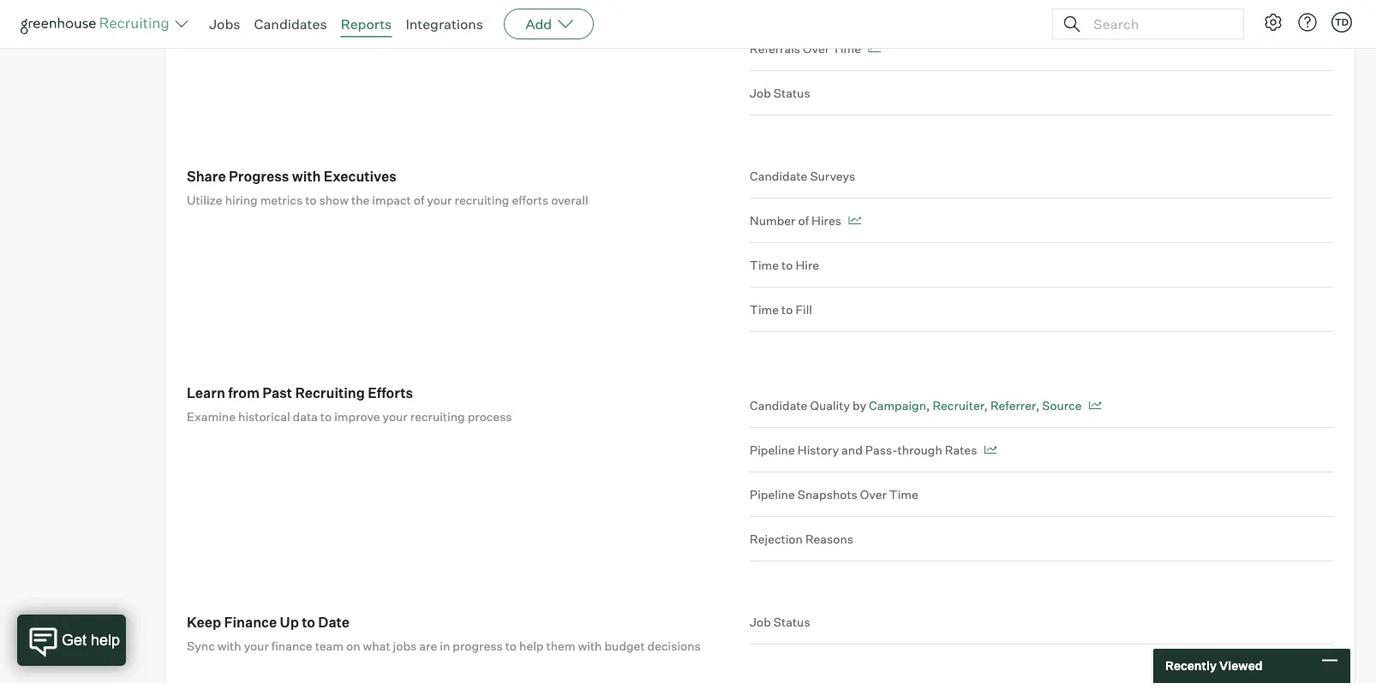 Task type: locate. For each thing, give the bounding box(es) containing it.
with right sync
[[217, 639, 241, 654]]

show
[[319, 193, 349, 208]]

impact
[[372, 193, 411, 208]]

status down rejection reasons on the right bottom of page
[[774, 615, 810, 630]]

overall
[[551, 193, 588, 208]]

1 candidate from the top
[[750, 169, 807, 184]]

0 vertical spatial job status
[[750, 85, 810, 100]]

time
[[832, 41, 861, 56], [750, 258, 779, 273], [750, 302, 779, 317], [889, 487, 918, 502]]

0 vertical spatial status
[[774, 85, 810, 100]]

job status link
[[750, 71, 1333, 116], [750, 614, 1333, 645]]

1 vertical spatial of
[[798, 213, 809, 228]]

to inside learn from past recruiting efforts examine historical data to improve your recruiting process
[[320, 409, 332, 424]]

icon chart image right referrals over time
[[868, 44, 881, 53]]

, left 'recruiter' link
[[926, 398, 930, 413]]

1 vertical spatial status
[[774, 615, 810, 630]]

with right them
[[578, 639, 602, 654]]

job status down rejection
[[750, 615, 810, 630]]

from
[[228, 384, 260, 402]]

of left hires
[[798, 213, 809, 228]]

pipeline snapshots over time link
[[750, 473, 1333, 518]]

and
[[842, 443, 863, 458]]

status
[[774, 85, 810, 100], [774, 615, 810, 630]]

0 horizontal spatial your
[[244, 639, 269, 654]]

your down efforts
[[383, 409, 408, 424]]

snapshots
[[798, 487, 858, 502]]

pipeline up rejection
[[750, 487, 795, 502]]

recruiting left process
[[410, 409, 465, 424]]

integrations
[[406, 15, 483, 33]]

time to hire link
[[750, 244, 1333, 288]]

1 horizontal spatial your
[[383, 409, 408, 424]]

status down referrals over time
[[774, 85, 810, 100]]

icon chart image
[[868, 44, 881, 53], [848, 217, 861, 225], [1089, 402, 1102, 410], [984, 446, 997, 455]]

progress
[[453, 639, 503, 654]]

share
[[187, 168, 226, 185]]

date
[[318, 614, 350, 631]]

fill
[[796, 302, 812, 317]]

icon chart image for referrals over time
[[868, 44, 881, 53]]

0 horizontal spatial over
[[803, 41, 830, 56]]

pipeline left history
[[750, 443, 795, 458]]

learn
[[187, 384, 225, 402]]

0 horizontal spatial ,
[[926, 398, 930, 413]]

icon chart image for number of hires
[[848, 217, 861, 225]]

over right referrals
[[803, 41, 830, 56]]

0 vertical spatial job
[[750, 85, 771, 100]]

1 horizontal spatial with
[[292, 168, 321, 185]]

job status down referrals
[[750, 85, 810, 100]]

share progress with executives utilize hiring metrics to show the impact of your recruiting efforts overall
[[187, 168, 588, 208]]

efforts
[[368, 384, 413, 402]]

your right impact
[[427, 193, 452, 208]]

of right impact
[[414, 193, 424, 208]]

1 pipeline from the top
[[750, 443, 795, 458]]

them
[[546, 639, 575, 654]]

,
[[926, 398, 930, 413], [984, 398, 988, 413], [1036, 398, 1040, 413]]

2 candidate from the top
[[750, 398, 807, 413]]

0 vertical spatial candidate
[[750, 169, 807, 184]]

1 vertical spatial recruiting
[[410, 409, 465, 424]]

1 vertical spatial pipeline
[[750, 487, 795, 502]]

1 vertical spatial job status link
[[750, 614, 1333, 645]]

your inside the "share progress with executives utilize hiring metrics to show the impact of your recruiting efforts overall"
[[427, 193, 452, 208]]

2 job status from the top
[[750, 615, 810, 630]]

add
[[525, 15, 552, 33]]

configure image
[[1263, 12, 1284, 33]]

to
[[305, 193, 317, 208], [782, 258, 793, 273], [782, 302, 793, 317], [320, 409, 332, 424], [302, 614, 315, 631], [505, 639, 517, 654]]

candidate for candidate surveys
[[750, 169, 807, 184]]

to left show
[[305, 193, 317, 208]]

through
[[898, 443, 942, 458]]

recruiting left efforts
[[455, 193, 509, 208]]

candidate up number on the top of page
[[750, 169, 807, 184]]

recruiting inside learn from past recruiting efforts examine historical data to improve your recruiting process
[[410, 409, 465, 424]]

1 job from the top
[[750, 85, 771, 100]]

rejection reasons link
[[750, 518, 1333, 562]]

finance
[[224, 614, 277, 631]]

recruiter link
[[933, 398, 984, 413]]

1 status from the top
[[774, 85, 810, 100]]

over
[[803, 41, 830, 56], [860, 487, 887, 502]]

2 horizontal spatial ,
[[1036, 398, 1040, 413]]

to left 'fill' at the top right of the page
[[782, 302, 793, 317]]

of
[[414, 193, 424, 208], [798, 213, 809, 228]]

over down pass-
[[860, 487, 887, 502]]

past
[[262, 384, 292, 402]]

1 horizontal spatial over
[[860, 487, 887, 502]]

quality
[[810, 398, 850, 413]]

2 job from the top
[[750, 615, 771, 630]]

efforts
[[512, 193, 548, 208]]

data
[[293, 409, 318, 424]]

1 vertical spatial job
[[750, 615, 771, 630]]

0 vertical spatial your
[[427, 193, 452, 208]]

1 vertical spatial job status
[[750, 615, 810, 630]]

in
[[440, 639, 450, 654]]

time to hire
[[750, 258, 819, 273]]

pipeline history and pass-through rates
[[750, 443, 977, 458]]

your down finance
[[244, 639, 269, 654]]

time right referrals
[[832, 41, 861, 56]]

0 vertical spatial over
[[803, 41, 830, 56]]

2 pipeline from the top
[[750, 487, 795, 502]]

with up metrics
[[292, 168, 321, 185]]

rates
[[945, 443, 977, 458]]

recruiting
[[455, 193, 509, 208], [410, 409, 465, 424]]

candidate left quality
[[750, 398, 807, 413]]

icon chart image right rates
[[984, 446, 997, 455]]

examine
[[187, 409, 236, 424]]

to left help
[[505, 639, 517, 654]]

0 vertical spatial job status link
[[750, 71, 1333, 116]]

by
[[853, 398, 866, 413]]

0 vertical spatial of
[[414, 193, 424, 208]]

, left source
[[1036, 398, 1040, 413]]

recruiter
[[933, 398, 984, 413]]

team
[[315, 639, 344, 654]]

on
[[346, 639, 360, 654]]

2 vertical spatial your
[[244, 639, 269, 654]]

hire
[[796, 258, 819, 273]]

candidate surveys
[[750, 169, 855, 184]]

candidate
[[750, 169, 807, 184], [750, 398, 807, 413]]

of inside the "share progress with executives utilize hiring metrics to show the impact of your recruiting efforts overall"
[[414, 193, 424, 208]]

2 horizontal spatial your
[[427, 193, 452, 208]]

up
[[280, 614, 299, 631]]

0 vertical spatial pipeline
[[750, 443, 795, 458]]

to left hire
[[782, 258, 793, 273]]

td button
[[1328, 9, 1356, 36]]

, left referrer
[[984, 398, 988, 413]]

1 vertical spatial candidate
[[750, 398, 807, 413]]

pipeline
[[750, 443, 795, 458], [750, 487, 795, 502]]

job down rejection
[[750, 615, 771, 630]]

recently
[[1165, 659, 1217, 674]]

0 horizontal spatial of
[[414, 193, 424, 208]]

help
[[519, 639, 544, 654]]

with
[[292, 168, 321, 185], [217, 639, 241, 654], [578, 639, 602, 654]]

to right the up
[[302, 614, 315, 631]]

your inside keep finance up to date sync with your finance team on what jobs are in progress to help them with budget decisions
[[244, 639, 269, 654]]

2 horizontal spatial with
[[578, 639, 602, 654]]

1 horizontal spatial of
[[798, 213, 809, 228]]

job status
[[750, 85, 810, 100], [750, 615, 810, 630]]

job down referrals
[[750, 85, 771, 100]]

1 horizontal spatial ,
[[984, 398, 988, 413]]

icon chart image right hires
[[848, 217, 861, 225]]

hiring
[[225, 193, 258, 208]]

1 vertical spatial your
[[383, 409, 408, 424]]

0 vertical spatial recruiting
[[455, 193, 509, 208]]

to right data
[[320, 409, 332, 424]]

td
[[1335, 16, 1349, 28]]

your
[[427, 193, 452, 208], [383, 409, 408, 424], [244, 639, 269, 654]]

2 status from the top
[[774, 615, 810, 630]]

hires
[[812, 213, 841, 228]]

what
[[363, 639, 390, 654]]

jobs link
[[209, 15, 240, 33]]



Task type: describe. For each thing, give the bounding box(es) containing it.
candidate for candidate quality by campaign , recruiter , referrer
[[750, 398, 807, 413]]

viewed
[[1219, 659, 1263, 674]]

1 vertical spatial over
[[860, 487, 887, 502]]

integrations link
[[406, 15, 483, 33]]

time to fill link
[[750, 288, 1333, 333]]

candidates
[[254, 15, 327, 33]]

greenhouse recruiting image
[[21, 14, 175, 34]]

metrics
[[260, 193, 303, 208]]

number of hires
[[750, 213, 841, 228]]

learn from past recruiting efforts examine historical data to improve your recruiting process
[[187, 384, 512, 424]]

history
[[798, 443, 839, 458]]

pipeline for pipeline snapshots over time
[[750, 487, 795, 502]]

referrals
[[750, 41, 800, 56]]

reports link
[[341, 15, 392, 33]]

source link
[[1042, 398, 1082, 413]]

surveys
[[810, 169, 855, 184]]

candidate quality by campaign , recruiter , referrer
[[750, 398, 1036, 413]]

pass-
[[865, 443, 898, 458]]

jobs
[[209, 15, 240, 33]]

candidate surveys link
[[750, 167, 1333, 199]]

recruiting inside the "share progress with executives utilize hiring metrics to show the impact of your recruiting efforts overall"
[[455, 193, 509, 208]]

utilize
[[187, 193, 222, 208]]

number
[[750, 213, 796, 228]]

time left hire
[[750, 258, 779, 273]]

decisions
[[647, 639, 701, 654]]

budget
[[605, 639, 645, 654]]

icon chart image for pipeline history and pass-through rates
[[984, 446, 997, 455]]

3 , from the left
[[1036, 398, 1040, 413]]

2 job status link from the top
[[750, 614, 1333, 645]]

td button
[[1332, 12, 1352, 33]]

campaign link
[[869, 398, 926, 413]]

recently viewed
[[1165, 659, 1263, 674]]

0 horizontal spatial with
[[217, 639, 241, 654]]

time to fill
[[750, 302, 812, 317]]

with inside the "share progress with executives utilize hiring metrics to show the impact of your recruiting efforts overall"
[[292, 168, 321, 185]]

jobs
[[393, 639, 417, 654]]

historical
[[238, 409, 290, 424]]

icon chart image right source link at right
[[1089, 402, 1102, 410]]

progress
[[229, 168, 289, 185]]

keep finance up to date sync with your finance team on what jobs are in progress to help them with budget decisions
[[187, 614, 701, 654]]

1 job status from the top
[[750, 85, 810, 100]]

source
[[1042, 398, 1082, 413]]

referrals over time
[[750, 41, 861, 56]]

2 , from the left
[[984, 398, 988, 413]]

the
[[351, 193, 370, 208]]

time left 'fill' at the top right of the page
[[750, 302, 779, 317]]

candidates link
[[254, 15, 327, 33]]

executives
[[324, 168, 396, 185]]

sync
[[187, 639, 215, 654]]

reasons
[[805, 532, 853, 547]]

improve
[[334, 409, 380, 424]]

campaign
[[869, 398, 926, 413]]

to inside the "share progress with executives utilize hiring metrics to show the impact of your recruiting efforts overall"
[[305, 193, 317, 208]]

finance
[[271, 639, 312, 654]]

referrer
[[990, 398, 1036, 413]]

referrer link
[[990, 398, 1036, 413]]

your inside learn from past recruiting efforts examine historical data to improve your recruiting process
[[383, 409, 408, 424]]

pipeline snapshots over time
[[750, 487, 918, 502]]

rejection
[[750, 532, 803, 547]]

recruiting
[[295, 384, 365, 402]]

reports
[[341, 15, 392, 33]]

, source
[[1036, 398, 1082, 413]]

time down through
[[889, 487, 918, 502]]

process
[[468, 409, 512, 424]]

keep
[[187, 614, 221, 631]]

1 job status link from the top
[[750, 71, 1333, 116]]

1 , from the left
[[926, 398, 930, 413]]

are
[[419, 639, 437, 654]]

add button
[[504, 9, 594, 39]]

Search text field
[[1089, 12, 1228, 36]]

rejection reasons
[[750, 532, 853, 547]]

pipeline for pipeline history and pass-through rates
[[750, 443, 795, 458]]



Task type: vqa. For each thing, say whether or not it's contained in the screenshot.
2nd details
no



